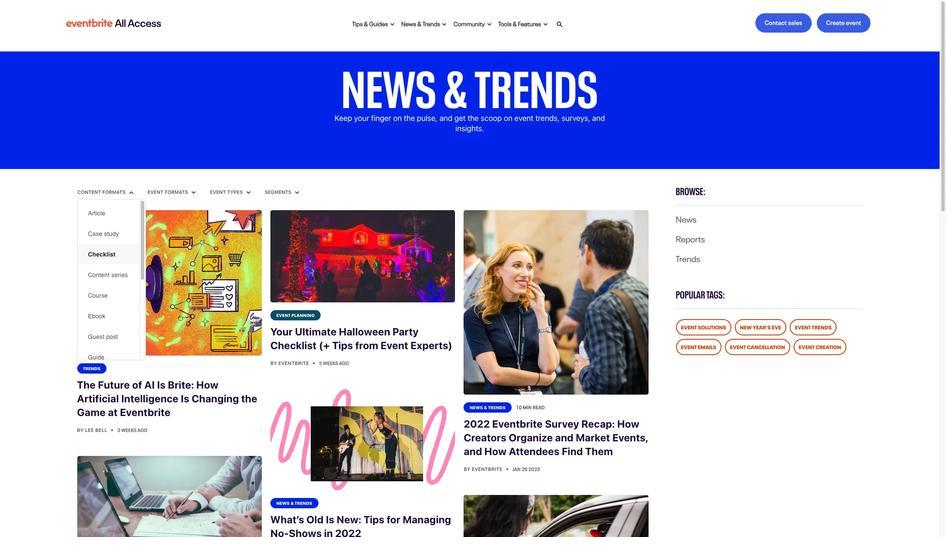 Task type: vqa. For each thing, say whether or not it's contained in the screenshot.
Creator Spotlights
no



Task type: locate. For each thing, give the bounding box(es) containing it.
1 horizontal spatial weeks
[[323, 360, 338, 367]]

by down your
[[271, 361, 277, 367]]

1 vertical spatial news & trends link
[[464, 403, 512, 413]]

weeks right 3
[[121, 427, 137, 434]]

tips left for
[[364, 514, 385, 526]]

what's old is new: tips for managing no-shows in 2022 link
[[271, 509, 456, 538]]

by eventbrite left 5
[[271, 361, 311, 367]]

new year's eve link
[[735, 320, 787, 336]]

shows
[[289, 528, 322, 538]]

1 horizontal spatial by eventbrite link
[[464, 467, 504, 473]]

2022 down new: on the left of page
[[335, 528, 362, 538]]

0 horizontal spatial by eventbrite link
[[271, 361, 311, 367]]

0 horizontal spatial weeks
[[121, 427, 137, 434]]

1 vertical spatial 2022
[[335, 528, 362, 538]]

event for event solutions
[[682, 323, 697, 331]]

26
[[522, 466, 528, 473]]

how
[[196, 379, 219, 391], [618, 419, 640, 431], [485, 446, 507, 458]]

(+
[[319, 340, 330, 352]]

trends
[[812, 323, 832, 331]]

the inside the future of ai is brite: how artificial intelligence is changing the game at eventbrite
[[241, 393, 258, 405]]

0 vertical spatial content
[[78, 189, 101, 195]]

1 horizontal spatial trends link
[[676, 252, 701, 265]]

cancellation
[[747, 343, 786, 351]]

tips & guides link
[[349, 14, 398, 32]]

2 formats from the left
[[165, 189, 188, 195]]

tips inside tips & guides link
[[353, 19, 363, 27]]

arrow image inside tools & features link
[[544, 23, 548, 26]]

0 vertical spatial 2022
[[464, 419, 490, 431]]

guest post link
[[78, 327, 139, 348]]

segments
[[265, 189, 293, 195]]

0 horizontal spatial event
[[515, 114, 534, 123]]

1 formats from the left
[[102, 189, 126, 195]]

content up course
[[88, 272, 110, 279]]

1 vertical spatial weeks
[[121, 427, 137, 434]]

1 vertical spatial tips
[[332, 340, 353, 352]]

0 vertical spatial event
[[847, 18, 862, 26]]

arrow image inside segments popup button
[[295, 191, 299, 195]]

content formats
[[78, 189, 127, 195]]

on right scoop
[[504, 114, 513, 123]]

by eventbrite link
[[271, 361, 311, 367], [464, 467, 504, 473]]

0 horizontal spatial checklist
[[88, 251, 115, 258]]

2 horizontal spatial is
[[326, 514, 335, 526]]

1 horizontal spatial arrow image
[[192, 191, 196, 195]]

and
[[440, 114, 453, 123], [593, 114, 606, 123], [556, 432, 574, 444], [464, 446, 483, 458]]

by eventbrite link down creators
[[464, 467, 504, 473]]

arrow image inside content formats dropdown button
[[129, 191, 133, 195]]

how up events,
[[618, 419, 640, 431]]

checklist down your
[[271, 340, 317, 352]]

formats for event
[[165, 189, 188, 195]]

0 vertical spatial tips
[[353, 19, 363, 27]]

by eventbrite down creators
[[464, 467, 504, 473]]

0 horizontal spatial on
[[393, 114, 402, 123]]

3
[[117, 427, 120, 434]]

arrow image
[[246, 191, 251, 195], [295, 191, 299, 195]]

2022 inside what's old is new: tips for managing no-shows in 2022
[[335, 528, 362, 538]]

2 vertical spatial news & trends link
[[271, 499, 319, 509]]

ago
[[339, 360, 349, 367], [138, 427, 148, 434]]

0 horizontal spatial by eventbrite
[[271, 361, 311, 367]]

event for event trends
[[796, 323, 811, 331]]

0 vertical spatial checklist
[[88, 251, 115, 258]]

ago right 5
[[339, 360, 349, 367]]

arrow image for guides
[[390, 23, 395, 26]]

2 on from the left
[[504, 114, 513, 123]]

arrow image for content formats
[[129, 191, 133, 195]]

2 horizontal spatial news & trends link
[[464, 403, 512, 413]]

tips left guides
[[353, 19, 363, 27]]

in
[[324, 528, 333, 538]]

arrow image right types at the left of the page
[[246, 191, 251, 195]]

1 horizontal spatial arrow image
[[295, 191, 299, 195]]

arrow image left search icon
[[544, 23, 548, 26]]

0 vertical spatial how
[[196, 379, 219, 391]]

scoop
[[481, 114, 502, 123]]

arrow image
[[129, 191, 133, 195], [192, 191, 196, 195]]

2 arrow image from the left
[[295, 191, 299, 195]]

on right finger
[[393, 114, 402, 123]]

weeks
[[323, 360, 338, 367], [121, 427, 137, 434]]

the
[[77, 379, 96, 391]]

0 horizontal spatial by
[[77, 428, 84, 433]]

2022 up creators
[[464, 419, 490, 431]]

1 vertical spatial by eventbrite link
[[464, 467, 504, 473]]

0 vertical spatial by
[[271, 361, 277, 367]]

0 horizontal spatial arrow image
[[129, 191, 133, 195]]

1 horizontal spatial by
[[271, 361, 277, 367]]

1 horizontal spatial arrow image
[[443, 23, 447, 26]]

arrow image
[[390, 23, 395, 26], [443, 23, 447, 26], [544, 23, 548, 26]]

arrow image for event types
[[246, 191, 251, 195]]

checklist down case study
[[88, 251, 115, 258]]

trends link down reports link
[[676, 252, 701, 265]]

events,
[[613, 432, 648, 444]]

arrow image for trends
[[443, 23, 447, 26]]

browse:
[[676, 183, 706, 198]]

ago right 3
[[138, 427, 148, 434]]

how down creators
[[485, 446, 507, 458]]

ebook link
[[78, 306, 139, 327]]

event inside "link"
[[799, 343, 815, 351]]

0 horizontal spatial news & trends link
[[271, 499, 319, 509]]

the
[[404, 114, 415, 123], [468, 114, 479, 123], [241, 393, 258, 405]]

of
[[132, 379, 142, 391]]

is right ai
[[157, 379, 166, 391]]

organize
[[509, 432, 553, 444]]

0 horizontal spatial ago
[[138, 427, 148, 434]]

event right create on the right of the page
[[847, 18, 862, 26]]

content inside segments element
[[88, 272, 110, 279]]

0 vertical spatial ago
[[339, 360, 349, 367]]

0 horizontal spatial formats
[[102, 189, 126, 195]]

by eventbrite link for 2022 eventbrite survey recap: how creators organize and market events, and how attendees find them
[[464, 467, 504, 473]]

weeks right 5
[[323, 360, 338, 367]]

2 vertical spatial is
[[326, 514, 335, 526]]

by down creators
[[464, 467, 471, 473]]

arrow image right segments
[[295, 191, 299, 195]]

trends link down guide
[[77, 364, 107, 374]]

and left get
[[440, 114, 453, 123]]

news & trends
[[402, 19, 441, 27], [342, 45, 599, 121], [470, 405, 506, 411], [277, 500, 313, 506]]

by eventbrite for your ultimate halloween party checklist (+ tips from event experts)
[[271, 361, 311, 367]]

create event link
[[817, 13, 871, 33]]

event inside your ultimate halloween party checklist (+ tips from event experts)
[[381, 340, 409, 352]]

2 horizontal spatial the
[[468, 114, 479, 123]]

&
[[364, 19, 368, 27], [418, 19, 422, 27], [513, 19, 517, 27], [444, 45, 468, 121], [484, 405, 488, 411], [291, 500, 294, 506]]

formats inside popup button
[[165, 189, 188, 195]]

1 arrow image from the left
[[390, 23, 395, 26]]

artificial
[[77, 393, 119, 405]]

2 horizontal spatial how
[[618, 419, 640, 431]]

formats
[[102, 189, 126, 195], [165, 189, 188, 195]]

news
[[402, 19, 416, 27], [342, 45, 437, 121], [676, 212, 697, 225], [470, 405, 483, 411], [277, 500, 290, 506]]

1 vertical spatial checklist
[[271, 340, 317, 352]]

0 vertical spatial by eventbrite link
[[271, 361, 311, 367]]

arrow image inside event formats popup button
[[192, 191, 196, 195]]

content inside dropdown button
[[78, 189, 101, 195]]

arrow image right event formats
[[192, 191, 196, 195]]

event for event planning
[[277, 312, 291, 318]]

event for event emails
[[682, 343, 697, 351]]

tools & features
[[499, 19, 541, 27]]

1 vertical spatial how
[[618, 419, 640, 431]]

formats inside dropdown button
[[102, 189, 126, 195]]

event types
[[210, 189, 244, 195]]

2 vertical spatial by
[[464, 467, 471, 473]]

news & trends link
[[398, 14, 450, 32], [464, 403, 512, 413], [271, 499, 319, 509]]

0 horizontal spatial 2022
[[335, 528, 362, 538]]

arrow image right guides
[[390, 23, 395, 26]]

1 arrow image from the left
[[246, 191, 251, 195]]

2 horizontal spatial by
[[464, 467, 471, 473]]

2 horizontal spatial arrow image
[[544, 23, 548, 26]]

weeks for from
[[323, 360, 338, 367]]

event planning link
[[271, 311, 321, 321]]

2022 eventbrite survey recap: how creators organize and market events, and how attendees find them
[[464, 419, 648, 458]]

event
[[847, 18, 862, 26], [515, 114, 534, 123]]

by eventbrite link for your ultimate halloween party checklist (+ tips from event experts)
[[271, 361, 311, 367]]

is up in
[[326, 514, 335, 526]]

1 vertical spatial ago
[[138, 427, 148, 434]]

create
[[827, 18, 845, 26]]

sales
[[789, 18, 803, 26]]

1 arrow image from the left
[[129, 191, 133, 195]]

how up the "changing"
[[196, 379, 219, 391]]

2 arrow image from the left
[[192, 191, 196, 195]]

arrow image left community
[[443, 23, 447, 26]]

lee
[[85, 428, 94, 433]]

by left lee
[[77, 428, 84, 433]]

contact sales
[[765, 18, 803, 26]]

party
[[393, 326, 419, 338]]

guest post
[[88, 334, 118, 341]]

the left pulse,
[[404, 114, 415, 123]]

by eventbrite link left 5
[[271, 361, 311, 367]]

by for your ultimate halloween party checklist (+ tips from event experts)
[[271, 361, 277, 367]]

case study
[[88, 231, 119, 238]]

arrow image inside tips & guides link
[[390, 23, 395, 26]]

1 vertical spatial by
[[77, 428, 84, 433]]

3 arrow image from the left
[[544, 23, 548, 26]]

eventbrite left 5
[[279, 361, 309, 367]]

1 horizontal spatial is
[[181, 393, 189, 405]]

by lee bell
[[77, 428, 109, 433]]

0 horizontal spatial is
[[157, 379, 166, 391]]

weeks for artificial
[[121, 427, 137, 434]]

event for event creation
[[799, 343, 815, 351]]

guide
[[88, 354, 104, 361]]

recap:
[[582, 419, 615, 431]]

arrow image inside event types popup button
[[246, 191, 251, 195]]

arrow image for segments
[[295, 191, 299, 195]]

1 horizontal spatial formats
[[165, 189, 188, 195]]

your
[[271, 326, 293, 338]]

eventbrite down 10
[[493, 419, 543, 431]]

reports
[[676, 232, 706, 245]]

creation
[[816, 343, 842, 351]]

the up insights.
[[468, 114, 479, 123]]

intelligence
[[121, 393, 179, 405]]

1 horizontal spatial how
[[485, 446, 507, 458]]

1 vertical spatial by eventbrite
[[464, 467, 504, 473]]

tips inside your ultimate halloween party checklist (+ tips from event experts)
[[332, 340, 353, 352]]

bell
[[95, 428, 107, 433]]

content up article
[[78, 189, 101, 195]]

content series link
[[78, 265, 139, 286]]

trends
[[423, 19, 441, 27], [475, 45, 599, 121], [676, 252, 701, 265], [83, 365, 101, 371], [489, 405, 506, 411], [295, 500, 313, 506]]

eventbrite down intelligence
[[120, 407, 171, 419]]

guides
[[369, 19, 388, 27]]

0 vertical spatial by eventbrite
[[271, 361, 311, 367]]

article
[[88, 210, 105, 217]]

0 horizontal spatial the
[[241, 393, 258, 405]]

tips right (+
[[332, 340, 353, 352]]

types
[[227, 189, 243, 195]]

eventbrite
[[279, 361, 309, 367], [120, 407, 171, 419], [493, 419, 543, 431], [472, 467, 503, 473]]

2 vertical spatial tips
[[364, 514, 385, 526]]

0 horizontal spatial arrow image
[[246, 191, 251, 195]]

1 horizontal spatial checklist
[[271, 340, 317, 352]]

0 horizontal spatial how
[[196, 379, 219, 391]]

2 arrow image from the left
[[443, 23, 447, 26]]

0 horizontal spatial arrow image
[[390, 23, 395, 26]]

by eventbrite for 2022 eventbrite survey recap: how creators organize and market events, and how attendees find them
[[464, 467, 504, 473]]

1 horizontal spatial on
[[504, 114, 513, 123]]

pulse,
[[417, 114, 438, 123]]

the right the "changing"
[[241, 393, 258, 405]]

1 vertical spatial trends link
[[77, 364, 107, 374]]

arrow image right 'content formats'
[[129, 191, 133, 195]]

1 horizontal spatial ago
[[339, 360, 349, 367]]

2 vertical spatial how
[[485, 446, 507, 458]]

1 vertical spatial content
[[88, 272, 110, 279]]

event left trends,
[[515, 114, 534, 123]]

1 horizontal spatial 2022
[[464, 419, 490, 431]]

0 vertical spatial weeks
[[323, 360, 338, 367]]

is down brite:
[[181, 393, 189, 405]]

your ultimate halloween party checklist (+ tips from event experts) link
[[271, 321, 456, 358]]

old
[[307, 514, 324, 526]]

0 horizontal spatial trends link
[[77, 364, 107, 374]]

1 horizontal spatial by eventbrite
[[464, 467, 504, 473]]

your
[[354, 114, 370, 123]]

1 vertical spatial event
[[515, 114, 534, 123]]

1 horizontal spatial news & trends link
[[398, 14, 450, 32]]

on
[[393, 114, 402, 123], [504, 114, 513, 123]]



Task type: describe. For each thing, give the bounding box(es) containing it.
content for content formats
[[78, 189, 101, 195]]

eventbrite inside the future of ai is brite: how artificial intelligence is changing the game at eventbrite
[[120, 407, 171, 419]]

and right surveys, at the right top of page
[[593, 114, 606, 123]]

halloween
[[339, 326, 391, 338]]

min
[[523, 404, 532, 411]]

and down creators
[[464, 446, 483, 458]]

0 vertical spatial trends link
[[676, 252, 701, 265]]

brite:
[[168, 379, 194, 391]]

ultimate
[[295, 326, 337, 338]]

arrow image for event formats
[[192, 191, 196, 195]]

guest
[[88, 334, 104, 341]]

5
[[319, 360, 322, 367]]

1 horizontal spatial the
[[404, 114, 415, 123]]

attendees
[[509, 446, 560, 458]]

what's
[[271, 514, 304, 526]]

ago for artificial
[[138, 427, 148, 434]]

series
[[111, 272, 128, 279]]

by for 2022 eventbrite survey recap: how creators organize and market events, and how attendees find them
[[464, 467, 471, 473]]

checklist inside your ultimate halloween party checklist (+ tips from event experts)
[[271, 340, 317, 352]]

no-
[[271, 528, 289, 538]]

reports link
[[676, 232, 706, 245]]

features
[[518, 19, 541, 27]]

by lee bell link
[[77, 428, 109, 433]]

10
[[516, 404, 522, 411]]

0 vertical spatial news & trends link
[[398, 14, 450, 32]]

two employees working together on laptops. image
[[77, 456, 262, 538]]

content series
[[88, 272, 128, 279]]

popular tags:
[[676, 287, 726, 302]]

checklist inside "checklist" 'link'
[[88, 251, 115, 258]]

for
[[387, 514, 401, 526]]

solutions
[[698, 323, 727, 331]]

halloween house party image
[[271, 210, 456, 303]]

course link
[[78, 286, 139, 306]]

study
[[104, 231, 119, 238]]

surveys,
[[562, 114, 591, 123]]

at
[[108, 407, 118, 419]]

logo eventbrite image
[[65, 15, 162, 31]]

find
[[562, 446, 583, 458]]

tips inside what's old is new: tips for managing no-shows in 2022
[[364, 514, 385, 526]]

keep
[[335, 114, 352, 123]]

insights.
[[456, 124, 485, 133]]

10 min read
[[516, 404, 545, 411]]

event cancellation link
[[725, 339, 791, 356]]

event formats button
[[147, 189, 196, 196]]

event cancellation
[[731, 343, 786, 351]]

event trends
[[796, 323, 832, 331]]

jan
[[513, 466, 521, 473]]

news & trends link for 2022 eventbrite survey recap: how creators organize and market events, and how attendees find them
[[464, 403, 512, 413]]

1 vertical spatial is
[[181, 393, 189, 405]]

experts)
[[411, 340, 453, 352]]

segments element
[[77, 199, 146, 368]]

1 horizontal spatial event
[[847, 18, 862, 26]]

how inside the future of ai is brite: how artificial intelligence is changing the game at eventbrite
[[196, 379, 219, 391]]

2022 eventbrite survey recap: how creators organize and market events, and how attendees find them link
[[464, 413, 649, 464]]

formats for content
[[102, 189, 126, 195]]

new:
[[337, 514, 362, 526]]

search icon image
[[557, 21, 563, 28]]

year's
[[753, 323, 771, 331]]

contact
[[765, 18, 788, 26]]

creators
[[464, 432, 507, 444]]

arrow image for features
[[544, 23, 548, 26]]

market
[[576, 432, 611, 444]]

keep your finger on the pulse, and get the scoop on event trends, surveys, and insights.
[[335, 114, 606, 133]]

event for event cancellation
[[731, 343, 747, 351]]

new year's eve
[[741, 323, 782, 331]]

game
[[77, 407, 106, 419]]

contact sales link
[[756, 13, 812, 33]]

finger
[[371, 114, 392, 123]]

case study link
[[78, 224, 139, 244]]

5 weeks ago
[[319, 360, 349, 367]]

ago for from
[[339, 360, 349, 367]]

event creation
[[799, 343, 842, 351]]

2022 eventbrite organizer and attendee survey recap image
[[464, 210, 649, 395]]

tools
[[499, 19, 512, 27]]

post
[[106, 334, 118, 341]]

the future of ai is brite: how artificial intelligence is changing the game at eventbrite link
[[77, 374, 262, 425]]

eventbrite left jan
[[472, 467, 503, 473]]

content for content series
[[88, 272, 110, 279]]

3 weeks ago
[[117, 427, 148, 434]]

news link
[[676, 212, 697, 225]]

case
[[88, 231, 102, 238]]

event for event types
[[210, 189, 226, 195]]

managing
[[403, 514, 452, 526]]

the future of ai is brite: how artificial intelligence is changing the game at eventbrite
[[77, 379, 258, 419]]

article link
[[78, 203, 139, 224]]

eventbrite inside the 2022 eventbrite survey recap: how creators organize and market events, and how attendees find them
[[493, 419, 543, 431]]

future
[[98, 379, 130, 391]]

your ultimate halloween party checklist (+ tips from event experts)
[[271, 326, 453, 352]]

changing
[[192, 393, 239, 405]]

is inside what's old is new: tips for managing no-shows in 2022
[[326, 514, 335, 526]]

event types button
[[210, 189, 251, 196]]

emails
[[698, 343, 717, 351]]

new
[[741, 323, 752, 331]]

event emails link
[[676, 339, 722, 356]]

event solutions
[[682, 323, 727, 331]]

event for event formats
[[148, 189, 164, 195]]

survey
[[545, 419, 580, 431]]

event inside "keep your finger on the pulse, and get the scoop on event trends, surveys, and insights."
[[515, 114, 534, 123]]

planning
[[292, 312, 315, 318]]

checklist link
[[78, 244, 139, 265]]

from
[[356, 340, 379, 352]]

2023
[[529, 466, 541, 473]]

what's old is new: tips for managing no-shows in 2022
[[271, 514, 452, 538]]

news & trends link for what's old is new: tips for managing no-shows in 2022
[[271, 499, 319, 509]]

tags:
[[707, 287, 726, 302]]

by for the future of ai is brite: how artificial intelligence is changing the game at eventbrite
[[77, 428, 84, 433]]

popular
[[676, 287, 706, 302]]

read
[[533, 404, 545, 411]]

event emails
[[682, 343, 717, 351]]

1 on from the left
[[393, 114, 402, 123]]

2022 inside the 2022 eventbrite survey recap: how creators organize and market events, and how attendees find them
[[464, 419, 490, 431]]

arrow image
[[488, 23, 492, 26]]

jan 26 2023
[[513, 466, 541, 473]]

0 vertical spatial is
[[157, 379, 166, 391]]

get
[[455, 114, 466, 123]]

and down survey
[[556, 432, 574, 444]]

event creation link
[[794, 339, 847, 356]]

ebook
[[88, 313, 105, 320]]

event trends link
[[790, 320, 837, 336]]



